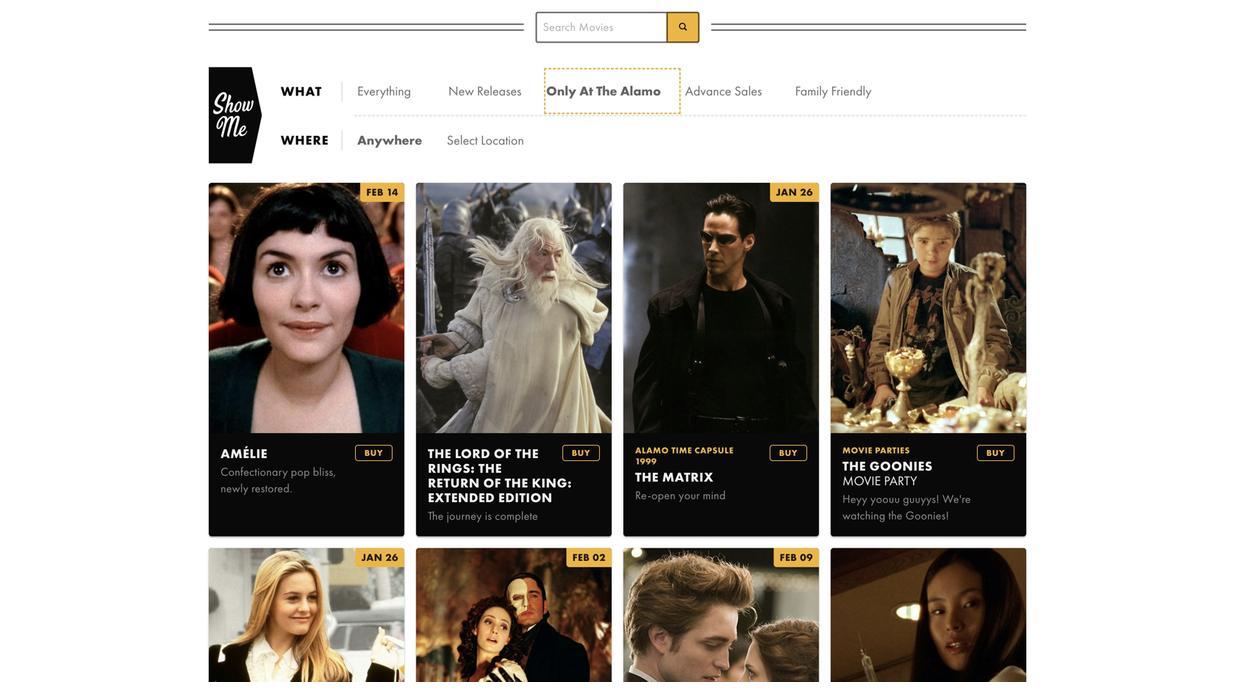 Task type: locate. For each thing, give the bounding box(es) containing it.
feb for feb 14
[[366, 186, 384, 199]]

alamo time capsule 1999 the matrix
[[635, 445, 734, 486]]

goonies!
[[906, 509, 949, 524]]

the inside only at the alamo button
[[596, 83, 617, 100]]

the down 1999
[[635, 469, 659, 486]]

search image
[[677, 21, 689, 32]]

lord
[[455, 446, 490, 463]]

of up is
[[483, 475, 501, 492]]

feb for feb 02
[[572, 552, 590, 564]]

2 buy from the left
[[572, 448, 590, 459]]

4 buy from the left
[[986, 448, 1005, 459]]

0 horizontal spatial jan 26
[[361, 552, 398, 564]]

alamo
[[620, 83, 661, 100], [635, 445, 669, 456]]

3 buy from the left
[[779, 448, 798, 459]]

buy link for the journey is complete
[[562, 445, 600, 462]]

heyy
[[842, 492, 868, 507]]

advance sales button
[[679, 70, 786, 112]]

1 vertical spatial of
[[483, 475, 501, 492]]

matrix
[[662, 469, 714, 486]]

buy link
[[355, 445, 393, 462], [562, 445, 600, 462], [770, 445, 807, 462], [977, 445, 1015, 462]]

is
[[485, 509, 492, 524]]

everything button
[[357, 70, 441, 112]]

movie up heyy
[[842, 473, 881, 490]]

alamo inside the alamo time capsule 1999 the matrix
[[635, 445, 669, 456]]

1 horizontal spatial jan
[[776, 186, 797, 199]]

0 vertical spatial alamo
[[620, 83, 661, 100]]

where
[[281, 132, 329, 149]]

3 buy link from the left
[[770, 445, 807, 462]]

advance sales
[[685, 83, 762, 100]]

4 buy link from the left
[[977, 445, 1015, 462]]

0 horizontal spatial jan
[[361, 552, 383, 564]]

14
[[387, 186, 398, 199]]

we're
[[942, 492, 971, 507]]

None search field
[[536, 12, 700, 43]]

mind
[[703, 488, 726, 503]]

what
[[281, 83, 322, 100]]

movie parties link
[[842, 445, 910, 456]]

restored.
[[251, 481, 293, 496]]

location
[[481, 132, 524, 149]]

of
[[494, 446, 512, 463], [483, 475, 501, 492]]

the right at
[[596, 83, 617, 100]]

alamo left time
[[635, 445, 669, 456]]

buy
[[364, 448, 383, 459], [572, 448, 590, 459], [779, 448, 798, 459], [986, 448, 1005, 459]]

movie
[[842, 445, 873, 456], [842, 473, 881, 490]]

feb left 14
[[366, 186, 384, 199]]

select location
[[447, 132, 524, 149]]

0 horizontal spatial 26
[[385, 552, 398, 564]]

rings:
[[428, 460, 475, 477]]

the inside heyy yoouu guuyys! we're watching the goonies!
[[888, 509, 903, 524]]

09
[[800, 552, 813, 564]]

2 buy link from the left
[[562, 445, 600, 462]]

buy link for confectionary pop bliss, newly restored.
[[355, 445, 393, 462]]

jan 26
[[776, 186, 813, 199], [361, 552, 398, 564]]

1 movie from the top
[[842, 445, 873, 456]]

only
[[546, 83, 576, 100]]

feb 09
[[780, 552, 813, 564]]

Search Movies text field
[[536, 12, 700, 43]]

movie left parties
[[842, 445, 873, 456]]

buy for the journey is complete
[[572, 448, 590, 459]]

the inside the alamo time capsule 1999 the matrix
[[635, 469, 659, 486]]

feb left 09 on the bottom right of the page
[[780, 552, 797, 564]]

0 horizontal spatial feb
[[366, 186, 384, 199]]

0 vertical spatial movie
[[842, 445, 873, 456]]

complete
[[495, 509, 538, 524]]

1 vertical spatial jan 26
[[361, 552, 398, 564]]

1 vertical spatial alamo
[[635, 445, 669, 456]]

feb
[[366, 186, 384, 199], [572, 552, 590, 564], [780, 552, 797, 564]]

alamo time capsule 1999 link
[[635, 445, 734, 467]]

the
[[428, 446, 451, 463], [842, 458, 866, 475], [478, 460, 502, 477], [635, 469, 659, 486], [428, 509, 444, 524]]

parties
[[875, 445, 910, 456]]

pop
[[291, 465, 310, 480]]

1 horizontal spatial jan 26
[[776, 186, 813, 199]]

anywhere
[[357, 132, 422, 149]]

1 vertical spatial movie
[[842, 473, 881, 490]]

feb left 02
[[572, 552, 590, 564]]

at
[[579, 83, 593, 100]]

1 horizontal spatial feb
[[572, 552, 590, 564]]

the down movie parties link
[[842, 458, 866, 475]]

amélie
[[221, 446, 268, 463]]

heyy yoouu guuyys! we're watching the goonies!
[[842, 492, 971, 524]]

alamo right at
[[620, 83, 661, 100]]

extended
[[428, 490, 495, 507]]

the
[[596, 83, 617, 100], [515, 446, 539, 463], [505, 475, 528, 492], [888, 509, 903, 524]]

the up king:
[[515, 446, 539, 463]]

buy for heyy yoouu guuyys! we're watching the goonies!
[[986, 448, 1005, 459]]

0 vertical spatial 26
[[800, 186, 813, 199]]

jan
[[776, 186, 797, 199], [361, 552, 383, 564]]

1999
[[635, 456, 657, 467]]

1 buy link from the left
[[355, 445, 393, 462]]

26
[[800, 186, 813, 199], [385, 552, 398, 564]]

sales
[[734, 83, 762, 100]]

the down yoouu
[[888, 509, 903, 524]]

of right "lord"
[[494, 446, 512, 463]]

2 horizontal spatial feb
[[780, 552, 797, 564]]

1 buy from the left
[[364, 448, 383, 459]]



Task type: describe. For each thing, give the bounding box(es) containing it.
advance
[[685, 83, 731, 100]]

family friendly
[[795, 83, 872, 100]]

the lord of the rings: the return of the king: extended edition
[[428, 446, 572, 507]]

new releases
[[448, 83, 521, 100]]

02
[[593, 552, 606, 564]]

feb 02
[[572, 552, 606, 564]]

the inside "movie parties the goonies movie party"
[[842, 458, 866, 475]]

only at the alamo button
[[546, 70, 679, 112]]

the right rings:
[[478, 460, 502, 477]]

time
[[671, 445, 692, 456]]

re-
[[635, 488, 651, 503]]

2 movie from the top
[[842, 473, 881, 490]]

movie parties the goonies movie party
[[842, 445, 933, 490]]

family
[[795, 83, 828, 100]]

1 vertical spatial jan
[[361, 552, 383, 564]]

buy for confectionary pop bliss, newly restored.
[[364, 448, 383, 459]]

everything
[[357, 83, 411, 100]]

new
[[448, 83, 474, 100]]

0 vertical spatial jan 26
[[776, 186, 813, 199]]

guuyys!
[[903, 492, 940, 507]]

0 vertical spatial of
[[494, 446, 512, 463]]

select location button
[[440, 120, 549, 162]]

select
[[447, 132, 478, 149]]

feb 14
[[366, 186, 398, 199]]

watching
[[842, 509, 886, 524]]

journey
[[447, 509, 482, 524]]

party
[[884, 473, 917, 490]]

alamo inside button
[[620, 83, 661, 100]]

1 vertical spatial 26
[[385, 552, 398, 564]]

buy for re-open your mind
[[779, 448, 798, 459]]

newly
[[221, 481, 249, 496]]

1 horizontal spatial 26
[[800, 186, 813, 199]]

goonies
[[870, 458, 933, 475]]

0 vertical spatial jan
[[776, 186, 797, 199]]

the journey is complete
[[428, 509, 538, 524]]

the up complete
[[505, 475, 528, 492]]

confectionary pop bliss, newly restored.
[[221, 465, 337, 496]]

confectionary
[[221, 465, 288, 480]]

re-open your mind
[[635, 488, 726, 503]]

open
[[651, 488, 676, 503]]

capsule
[[695, 445, 734, 456]]

only at the alamo
[[546, 83, 661, 100]]

family friendly button
[[786, 70, 898, 112]]

the up return at the bottom left
[[428, 446, 451, 463]]

releases
[[477, 83, 521, 100]]

anywhere button
[[357, 120, 440, 162]]

friendly
[[831, 83, 872, 100]]

bliss,
[[313, 465, 337, 480]]

your
[[679, 488, 700, 503]]

buy link for re-open your mind
[[770, 445, 807, 462]]

edition
[[498, 490, 553, 507]]

yoouu
[[870, 492, 900, 507]]

feb for feb 09
[[780, 552, 797, 564]]

the left 'journey'
[[428, 509, 444, 524]]

return
[[428, 475, 480, 492]]

buy link for heyy yoouu guuyys! we're watching the goonies!
[[977, 445, 1015, 462]]

new releases button
[[441, 70, 546, 112]]

king:
[[532, 475, 572, 492]]



Task type: vqa. For each thing, say whether or not it's contained in the screenshot.
the for
no



